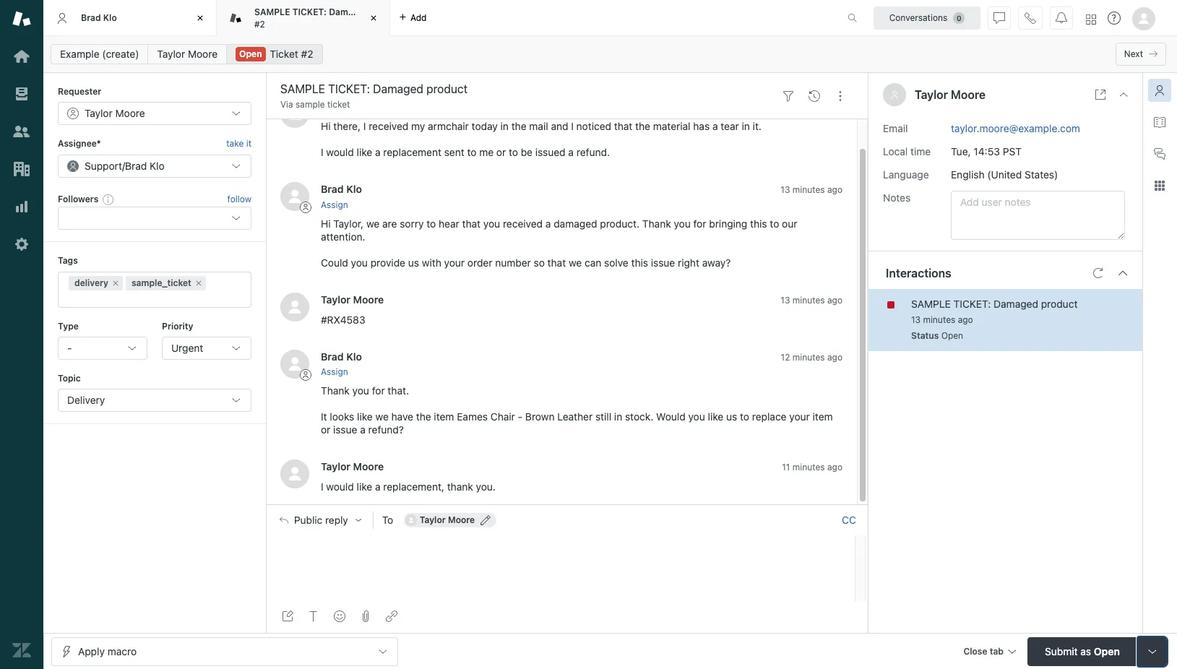Task type: locate. For each thing, give the bounding box(es) containing it.
armchair
[[428, 120, 469, 133]]

mail
[[529, 120, 548, 133]]

remove image for sample_ticket
[[194, 279, 203, 287]]

a left damaged
[[545, 217, 551, 230]]

(united
[[987, 168, 1022, 180]]

brad klo assign
[[321, 183, 362, 210], [321, 350, 362, 377]]

issue left right
[[651, 256, 675, 269]]

zendesk support image
[[12, 9, 31, 28]]

us left with
[[408, 256, 419, 269]]

format text image
[[308, 611, 319, 622]]

taylor moore down close icon
[[157, 48, 218, 60]]

0 horizontal spatial sample
[[254, 7, 290, 17]]

the left mail
[[511, 120, 526, 133]]

add
[[410, 12, 427, 23]]

brad klo assign up thank you for that.
[[321, 350, 362, 377]]

1 assign from the top
[[321, 199, 348, 210]]

taylor right (create)
[[157, 48, 185, 60]]

like
[[357, 146, 372, 159], [357, 410, 373, 423], [708, 410, 724, 423], [357, 480, 372, 493]]

close
[[963, 646, 987, 656]]

0 vertical spatial issue
[[651, 256, 675, 269]]

1 remove image from the left
[[111, 279, 120, 287]]

1 assign button from the top
[[321, 198, 348, 211]]

brad up example (create)
[[81, 12, 101, 23]]

1 item from the left
[[434, 410, 454, 423]]

received
[[369, 120, 409, 133], [503, 217, 543, 230]]

today
[[472, 120, 498, 133]]

item inside eames chair - brown leather still in stock. would you like us to replace your item or issue a refund?
[[813, 410, 833, 423]]

would
[[326, 146, 354, 159], [326, 480, 354, 493]]

support / brad klo
[[85, 160, 165, 172]]

1 brad klo assign from the top
[[321, 183, 362, 210]]

1 horizontal spatial -
[[518, 410, 523, 423]]

moore up the support / brad klo
[[115, 107, 145, 120]]

remove image right 'sample_ticket'
[[194, 279, 203, 287]]

get help image
[[1108, 12, 1121, 25]]

13 minutes ago for hi taylor, we are sorry to hear that you received a damaged product. thank you for bringing this to our attention.
[[781, 185, 843, 195]]

to left hear
[[427, 217, 436, 230]]

received up the 'could you provide us with your order number so that we can solve this issue right away?'
[[503, 217, 543, 230]]

2 would from the top
[[326, 480, 354, 493]]

0 vertical spatial assign button
[[321, 198, 348, 211]]

damaged inside sample ticket: damaged product 13 minutes ago status open
[[994, 297, 1038, 310]]

that inside the hi taylor, we are sorry to hear that you received a damaged product. thank you for bringing this to our attention.
[[462, 217, 481, 230]]

like left 'replacement,'
[[357, 480, 372, 493]]

a inside the hi taylor, we are sorry to hear that you received a damaged product. thank you for bringing this to our attention.
[[545, 217, 551, 230]]

brad right the support
[[125, 160, 147, 172]]

0 vertical spatial taylor moore link
[[148, 44, 227, 64]]

1 vertical spatial us
[[726, 410, 737, 423]]

0 horizontal spatial us
[[408, 256, 419, 269]]

1 horizontal spatial ticket:
[[954, 297, 991, 310]]

in right today
[[500, 120, 509, 133]]

taylor down requester
[[85, 107, 113, 120]]

that right hear
[[462, 217, 481, 230]]

taylor moore link down refund?
[[321, 460, 384, 472]]

brad klo link up taylor,
[[321, 183, 362, 195]]

1 vertical spatial -
[[518, 410, 523, 423]]

0 vertical spatial we
[[366, 217, 380, 230]]

your right replace
[[789, 410, 810, 423]]

tab
[[217, 0, 405, 36]]

in right still
[[614, 410, 622, 423]]

cc button
[[842, 514, 856, 527]]

main element
[[0, 0, 43, 669]]

submit
[[1045, 645, 1078, 657]]

like right would
[[708, 410, 724, 423]]

noticed
[[576, 120, 611, 133]]

assign for thank
[[321, 366, 348, 377]]

a left refund?
[[360, 423, 366, 436]]

taylor moore link inside secondary element
[[148, 44, 227, 64]]

sample inside sample ticket: damaged product 13 minutes ago status open
[[911, 297, 951, 310]]

us left replace
[[726, 410, 737, 423]]

13 minutes ago text field
[[781, 185, 843, 195], [781, 295, 843, 305]]

1 vertical spatial 13 minutes ago text field
[[781, 295, 843, 305]]

stock.
[[625, 410, 653, 423]]

1 vertical spatial open
[[941, 330, 963, 341]]

1 vertical spatial would
[[326, 480, 354, 493]]

or right me
[[496, 146, 506, 159]]

for
[[693, 217, 706, 230], [372, 384, 385, 397]]

0 vertical spatial brad klo link
[[321, 183, 362, 195]]

item left eames
[[434, 410, 454, 423]]

0 vertical spatial that
[[614, 120, 633, 133]]

1 vertical spatial that
[[462, 217, 481, 230]]

to left our
[[770, 217, 779, 230]]

that right noticed
[[614, 120, 633, 133]]

minutes
[[793, 185, 825, 195], [793, 295, 825, 305], [923, 314, 955, 325], [793, 352, 825, 362], [793, 462, 825, 472]]

macro
[[107, 645, 137, 657]]

1 13 minutes ago text field from the top
[[781, 185, 843, 195]]

taylor moore
[[157, 48, 218, 60], [915, 88, 986, 101], [85, 107, 145, 120], [321, 293, 384, 305], [321, 460, 384, 472], [420, 515, 475, 525]]

minutes for #rx4583
[[793, 295, 825, 305]]

your right with
[[444, 256, 465, 269]]

ticket
[[327, 99, 350, 110]]

sample up ticket
[[254, 7, 290, 17]]

close tab button
[[957, 637, 1022, 668]]

for left that.
[[372, 384, 385, 397]]

13 minutes ago up our
[[781, 185, 843, 195]]

to left 'be'
[[509, 146, 518, 159]]

public
[[294, 515, 322, 526]]

1 horizontal spatial that
[[547, 256, 566, 269]]

ticket: inside sample ticket: damaged product 13 minutes ago status open
[[954, 297, 991, 310]]

taylor inside secondary element
[[157, 48, 185, 60]]

taylor.moore@example.com
[[951, 122, 1080, 134]]

product inside sample ticket: damaged product 13 minutes ago status open
[[1041, 297, 1078, 310]]

13 for #rx4583
[[781, 295, 790, 305]]

i right there,
[[363, 120, 366, 133]]

1 horizontal spatial remove image
[[194, 279, 203, 287]]

conversationlabel log
[[266, 88, 868, 505]]

issue down looks
[[333, 423, 357, 436]]

2 horizontal spatial the
[[635, 120, 650, 133]]

ago for thank you for that.
[[827, 352, 843, 362]]

12 minutes ago
[[781, 352, 843, 362]]

taylor moore link up #rx4583 at the top of page
[[321, 293, 384, 305]]

0 horizontal spatial item
[[434, 410, 454, 423]]

minutes up our
[[793, 185, 825, 195]]

0 vertical spatial thank
[[642, 217, 671, 230]]

apps image
[[1154, 180, 1166, 191]]

item up 11 minutes ago "text box"
[[813, 410, 833, 423]]

sample up 13 minutes ago text field
[[911, 297, 951, 310]]

2 brad klo link from the top
[[321, 350, 362, 362]]

customers image
[[12, 122, 31, 141]]

sample inside the sample ticket: damaged product #2
[[254, 7, 290, 17]]

tab containing sample ticket: damaged product
[[217, 0, 405, 36]]

ticket: up 13 minutes ago text field
[[954, 297, 991, 310]]

remove image for delivery
[[111, 279, 120, 287]]

13 minutes ago text field for hi taylor, we are sorry to hear that you received a damaged product. thank you for bringing this to our attention.
[[781, 185, 843, 195]]

1 vertical spatial brad klo link
[[321, 350, 362, 362]]

close image left add popup button
[[366, 11, 381, 25]]

tue, 14:53 pst
[[951, 145, 1022, 157]]

0 vertical spatial 13 minutes ago text field
[[781, 185, 843, 195]]

close image inside tab
[[366, 11, 381, 25]]

0 horizontal spatial -
[[67, 342, 72, 354]]

ticket: for sample ticket: damaged product #2
[[292, 7, 327, 17]]

our
[[782, 217, 797, 230]]

open inside secondary element
[[239, 48, 262, 59]]

open
[[239, 48, 262, 59], [941, 330, 963, 341], [1094, 645, 1120, 657]]

13 minutes ago text field up 12 minutes ago
[[781, 295, 843, 305]]

2 horizontal spatial that
[[614, 120, 633, 133]]

1 horizontal spatial open
[[941, 330, 963, 341]]

ticket: inside the sample ticket: damaged product #2
[[292, 7, 327, 17]]

-
[[67, 342, 72, 354], [518, 410, 523, 423]]

0 vertical spatial brad klo assign
[[321, 183, 362, 210]]

1 would from the top
[[326, 146, 354, 159]]

taylor.moore@example.com image
[[405, 515, 417, 526]]

it.
[[753, 120, 762, 133]]

0 vertical spatial damaged
[[329, 7, 369, 17]]

1 horizontal spatial #2
[[301, 48, 313, 60]]

tear
[[721, 120, 739, 133]]

1 horizontal spatial close image
[[1118, 89, 1129, 100]]

brad inside brad klo tab
[[81, 12, 101, 23]]

remove image
[[111, 279, 120, 287], [194, 279, 203, 287]]

open right as
[[1094, 645, 1120, 657]]

taylor moore down requester
[[85, 107, 145, 120]]

moore
[[188, 48, 218, 60], [951, 88, 986, 101], [115, 107, 145, 120], [353, 293, 384, 305], [353, 460, 384, 472], [448, 515, 475, 525]]

apply
[[78, 645, 105, 657]]

issue inside eames chair - brown leather still in stock. would you like us to replace your item or issue a refund?
[[333, 423, 357, 436]]

0 vertical spatial ticket:
[[292, 7, 327, 17]]

cc
[[842, 514, 856, 526]]

hi up attention.
[[321, 217, 331, 230]]

customer context image
[[1154, 85, 1166, 96]]

1 horizontal spatial your
[[789, 410, 810, 423]]

it
[[321, 410, 327, 423]]

taylor,
[[333, 217, 364, 230]]

pst
[[1003, 145, 1022, 157]]

1 vertical spatial assign
[[321, 366, 348, 377]]

like for i would like a replacement, thank you.
[[357, 480, 372, 493]]

1 vertical spatial for
[[372, 384, 385, 397]]

followers element
[[58, 207, 251, 230]]

- down type
[[67, 342, 72, 354]]

knowledge image
[[1154, 116, 1166, 128]]

- right "chair"
[[518, 410, 523, 423]]

1 vertical spatial #2
[[301, 48, 313, 60]]

0 horizontal spatial damaged
[[329, 7, 369, 17]]

0 horizontal spatial received
[[369, 120, 409, 133]]

received left my
[[369, 120, 409, 133]]

for left bringing
[[693, 217, 706, 230]]

hi
[[321, 120, 331, 133], [321, 217, 331, 230]]

ticket: for sample ticket: damaged product 13 minutes ago status open
[[954, 297, 991, 310]]

product for sample ticket: damaged product 13 minutes ago status open
[[1041, 297, 1078, 310]]

brad up taylor,
[[321, 183, 344, 195]]

eames
[[457, 410, 488, 423]]

close image
[[366, 11, 381, 25], [1118, 89, 1129, 100]]

in inside eames chair - brown leather still in stock. would you like us to replace your item or issue a refund?
[[614, 410, 622, 423]]

minutes up 12 minutes ago
[[793, 295, 825, 305]]

#2 inside the sample ticket: damaged product #2
[[254, 18, 265, 29]]

you up order
[[483, 217, 500, 230]]

order
[[467, 256, 492, 269]]

1 vertical spatial your
[[789, 410, 810, 423]]

bringing
[[709, 217, 747, 230]]

1 13 minutes ago from the top
[[781, 185, 843, 195]]

we left can
[[569, 256, 582, 269]]

0 horizontal spatial #2
[[254, 18, 265, 29]]

2 remove image from the left
[[194, 279, 203, 287]]

1 vertical spatial product
[[1041, 297, 1078, 310]]

taylor moore down the thank
[[420, 515, 475, 525]]

thank up looks
[[321, 384, 350, 397]]

this
[[750, 217, 767, 230], [631, 256, 648, 269]]

13 minutes ago text field up our
[[781, 185, 843, 195]]

13 minutes ago for #rx4583
[[781, 295, 843, 305]]

open left ticket
[[239, 48, 262, 59]]

taylor moore link down close icon
[[148, 44, 227, 64]]

user image
[[890, 90, 899, 99]]

2 vertical spatial we
[[375, 410, 389, 423]]

ago for hi taylor, we are sorry to hear that you received a damaged product. thank you for bringing this to our attention.
[[827, 185, 843, 195]]

klo up example (create)
[[103, 12, 117, 23]]

0 vertical spatial close image
[[366, 11, 381, 25]]

taylor moore up #rx4583 at the top of page
[[321, 293, 384, 305]]

0 horizontal spatial issue
[[333, 423, 357, 436]]

assign button up taylor,
[[321, 198, 348, 211]]

12 minutes ago text field
[[781, 352, 843, 362]]

moore left the edit user icon at the left bottom of the page
[[448, 515, 475, 525]]

get started image
[[12, 47, 31, 66]]

taylor inside requester element
[[85, 107, 113, 120]]

with
[[422, 256, 441, 269]]

0 vertical spatial #2
[[254, 18, 265, 29]]

0 vertical spatial for
[[693, 217, 706, 230]]

assign button for hi
[[321, 198, 348, 211]]

take it
[[226, 138, 251, 149]]

0 vertical spatial open
[[239, 48, 262, 59]]

13 up 12 at bottom right
[[781, 295, 790, 305]]

the right have
[[416, 410, 431, 423]]

that
[[614, 120, 633, 133], [462, 217, 481, 230], [547, 256, 566, 269]]

1 vertical spatial received
[[503, 217, 543, 230]]

0 vertical spatial us
[[408, 256, 419, 269]]

minutes right 12 at bottom right
[[793, 352, 825, 362]]

2 horizontal spatial open
[[1094, 645, 1120, 657]]

13 minutes ago text field for #rx4583
[[781, 295, 843, 305]]

0 vertical spatial would
[[326, 146, 354, 159]]

1 horizontal spatial issue
[[651, 256, 675, 269]]

2 hi from the top
[[321, 217, 331, 230]]

1 horizontal spatial us
[[726, 410, 737, 423]]

requester
[[58, 86, 101, 97]]

secondary element
[[43, 40, 1177, 69]]

2 assign from the top
[[321, 366, 348, 377]]

0 horizontal spatial remove image
[[111, 279, 120, 287]]

2 vertical spatial that
[[547, 256, 566, 269]]

0 vertical spatial sample
[[254, 7, 290, 17]]

0 horizontal spatial product
[[372, 7, 405, 17]]

close image right view more details image
[[1118, 89, 1129, 100]]

12
[[781, 352, 790, 362]]

still
[[595, 410, 611, 423]]

you.
[[476, 480, 496, 493]]

1 horizontal spatial this
[[750, 217, 767, 230]]

replacement
[[383, 146, 441, 159]]

1 horizontal spatial product
[[1041, 297, 1078, 310]]

open down 13 minutes ago text field
[[941, 330, 963, 341]]

klo inside assignee* 'element'
[[150, 160, 165, 172]]

13 minutes ago text field
[[911, 314, 973, 325]]

damaged
[[329, 7, 369, 17], [994, 297, 1038, 310]]

or down it
[[321, 423, 330, 436]]

brad klo link for hi
[[321, 183, 362, 195]]

2 13 minutes ago from the top
[[781, 295, 843, 305]]

assign up taylor,
[[321, 199, 348, 210]]

klo right /
[[150, 160, 165, 172]]

close image
[[193, 11, 207, 25]]

13 minutes ago
[[781, 185, 843, 195], [781, 295, 843, 305]]

damaged inside the sample ticket: damaged product #2
[[329, 7, 369, 17]]

14:53
[[974, 145, 1000, 157]]

0 horizontal spatial your
[[444, 256, 465, 269]]

take it button
[[226, 137, 251, 152]]

taylor moore inside requester element
[[85, 107, 145, 120]]

1 horizontal spatial in
[[614, 410, 622, 423]]

ticket actions image
[[835, 90, 846, 102]]

brad klo assign for hi
[[321, 183, 362, 210]]

brad klo link down #rx4583 at the top of page
[[321, 350, 362, 362]]

2 item from the left
[[813, 410, 833, 423]]

1 vertical spatial 13
[[781, 295, 790, 305]]

1 vertical spatial close image
[[1118, 89, 1129, 100]]

organizations image
[[12, 160, 31, 178]]

1 vertical spatial brad klo assign
[[321, 350, 362, 377]]

13 minutes ago up 12 minutes ago
[[781, 295, 843, 305]]

1 vertical spatial damaged
[[994, 297, 1038, 310]]

moore up tue,
[[951, 88, 986, 101]]

like for i would like a replacement sent to me or to be issued a refund.
[[357, 146, 372, 159]]

taylor right user icon
[[915, 88, 948, 101]]

hide composer image
[[561, 499, 573, 510]]

public reply
[[294, 515, 348, 526]]

0 vertical spatial assign
[[321, 199, 348, 210]]

you
[[483, 217, 500, 230], [674, 217, 691, 230], [351, 256, 368, 269], [352, 384, 369, 397], [688, 410, 705, 423]]

would up reply
[[326, 480, 354, 493]]

delivery
[[74, 277, 108, 288]]

tags
[[58, 255, 78, 266]]

1 horizontal spatial received
[[503, 217, 543, 230]]

to
[[467, 146, 477, 159], [509, 146, 518, 159], [427, 217, 436, 230], [770, 217, 779, 230], [740, 410, 749, 423]]

that right so
[[547, 256, 566, 269]]

provide
[[370, 256, 405, 269]]

hi inside the hi taylor, we are sorry to hear that you received a damaged product. thank you for bringing this to our attention.
[[321, 217, 331, 230]]

1 vertical spatial or
[[321, 423, 330, 436]]

can
[[585, 256, 601, 269]]

for inside the hi taylor, we are sorry to hear that you received a damaged product. thank you for bringing this to our attention.
[[693, 217, 706, 230]]

add attachment image
[[360, 611, 371, 622]]

1 vertical spatial ticket:
[[954, 297, 991, 310]]

brad klo link
[[321, 183, 362, 195], [321, 350, 362, 362]]

2 vertical spatial taylor moore link
[[321, 460, 384, 472]]

we up refund?
[[375, 410, 389, 423]]

product inside the sample ticket: damaged product #2
[[372, 7, 405, 17]]

sample for sample ticket: damaged product #2
[[254, 7, 290, 17]]

brad
[[81, 12, 101, 23], [125, 160, 147, 172], [321, 183, 344, 195], [321, 350, 344, 362]]

0 horizontal spatial close image
[[366, 11, 381, 25]]

minutes up the status
[[923, 314, 955, 325]]

klo
[[103, 12, 117, 23], [150, 160, 165, 172], [346, 183, 362, 195], [346, 350, 362, 362]]

ticket: up ticket #2
[[292, 7, 327, 17]]

1 vertical spatial thank
[[321, 384, 350, 397]]

2 assign button from the top
[[321, 366, 348, 379]]

we left are
[[366, 217, 380, 230]]

#2
[[254, 18, 265, 29], [301, 48, 313, 60]]

#2 right ticket
[[301, 48, 313, 60]]

1 brad klo link from the top
[[321, 183, 362, 195]]

i
[[363, 120, 366, 133], [571, 120, 574, 133], [321, 146, 323, 159], [321, 480, 323, 493]]

1 horizontal spatial or
[[496, 146, 506, 159]]

0 vertical spatial or
[[496, 146, 506, 159]]

0 vertical spatial your
[[444, 256, 465, 269]]

priority
[[162, 321, 193, 331]]

1 hi from the top
[[321, 120, 331, 133]]

1 horizontal spatial item
[[813, 410, 833, 423]]

0 vertical spatial -
[[67, 342, 72, 354]]

4 avatar image from the top
[[280, 459, 309, 488]]

this right bringing
[[750, 217, 767, 230]]

1 horizontal spatial sample
[[911, 297, 951, 310]]

taylor moore right user icon
[[915, 88, 986, 101]]

user image
[[892, 91, 898, 99]]

away?
[[702, 256, 731, 269]]

to
[[382, 514, 393, 526]]

1 horizontal spatial thank
[[642, 217, 671, 230]]

0 horizontal spatial ticket:
[[292, 7, 327, 17]]

solve
[[604, 256, 629, 269]]

us inside eames chair - brown leather still in stock. would you like us to replace your item or issue a refund?
[[726, 410, 737, 423]]

1 vertical spatial taylor moore link
[[321, 293, 384, 305]]

2 brad klo assign from the top
[[321, 350, 362, 377]]

1 vertical spatial issue
[[333, 423, 357, 436]]

info on adding followers image
[[103, 194, 114, 205]]

0 vertical spatial product
[[372, 7, 405, 17]]

1 vertical spatial 13 minutes ago
[[781, 295, 843, 305]]

0 vertical spatial this
[[750, 217, 767, 230]]

0 vertical spatial hi
[[321, 120, 331, 133]]

2 13 minutes ago text field from the top
[[781, 295, 843, 305]]

views image
[[12, 85, 31, 103]]

thank right product.
[[642, 217, 671, 230]]

1 vertical spatial sample
[[911, 297, 951, 310]]

0 vertical spatial 13
[[781, 185, 790, 195]]

minutes right 11
[[793, 462, 825, 472]]

1 horizontal spatial damaged
[[994, 297, 1038, 310]]

brown
[[525, 410, 555, 423]]

2 vertical spatial 13
[[911, 314, 921, 325]]

like right looks
[[357, 410, 373, 423]]

ago for #rx4583
[[827, 295, 843, 305]]

0 horizontal spatial that
[[462, 217, 481, 230]]

a
[[712, 120, 718, 133], [375, 146, 381, 159], [568, 146, 574, 159], [545, 217, 551, 230], [360, 423, 366, 436], [375, 480, 381, 493]]

0 horizontal spatial this
[[631, 256, 648, 269]]

we inside the hi taylor, we are sorry to hear that you received a damaged product. thank you for bringing this to our attention.
[[366, 217, 380, 230]]

13 for hi taylor, we are sorry to hear that you received a damaged product. thank you for bringing this to our attention.
[[781, 185, 790, 195]]

klo up thank you for that.
[[346, 350, 362, 362]]

me
[[479, 146, 494, 159]]

filter image
[[783, 90, 794, 102]]

number
[[495, 256, 531, 269]]

avatar image
[[280, 182, 309, 211], [280, 292, 309, 321], [280, 349, 309, 378], [280, 459, 309, 488]]

#2 right close icon
[[254, 18, 265, 29]]

events image
[[809, 90, 820, 102]]



Task type: vqa. For each thing, say whether or not it's contained in the screenshot.
first trial from the left
no



Task type: describe. For each thing, give the bounding box(es) containing it.
displays possible ticket submission types image
[[1147, 646, 1158, 657]]

i would like a replacement, thank you.
[[321, 480, 496, 493]]

0 horizontal spatial thank
[[321, 384, 350, 397]]

it looks like we have the item
[[321, 410, 457, 423]]

hi there, i received my armchair today in the mail and i noticed that the material has a tear in it.
[[321, 120, 762, 133]]

brad klo tab
[[43, 0, 217, 36]]

next button
[[1116, 43, 1166, 66]]

topic
[[58, 373, 81, 384]]

delivery
[[67, 394, 105, 406]]

have
[[391, 410, 413, 423]]

close tab
[[963, 646, 1004, 656]]

be
[[521, 146, 533, 159]]

replace
[[752, 410, 787, 423]]

minutes inside sample ticket: damaged product 13 minutes ago status open
[[923, 314, 955, 325]]

attention.
[[321, 230, 365, 243]]

i down via sample ticket
[[321, 146, 323, 159]]

english
[[951, 168, 985, 180]]

via sample ticket
[[280, 99, 350, 110]]

conversations
[[889, 12, 948, 23]]

taylor moore link for i would like a replacement, thank you.
[[321, 460, 384, 472]]

interactions
[[886, 266, 951, 279]]

you right could
[[351, 256, 368, 269]]

take
[[226, 138, 244, 149]]

tabs tab list
[[43, 0, 832, 36]]

moore inside requester element
[[115, 107, 145, 120]]

as
[[1081, 645, 1091, 657]]

type
[[58, 321, 79, 331]]

you up right
[[674, 217, 691, 230]]

replacement,
[[383, 480, 444, 493]]

states)
[[1025, 168, 1058, 180]]

next
[[1124, 48, 1143, 59]]

2 horizontal spatial in
[[742, 120, 750, 133]]

edit user image
[[481, 515, 491, 525]]

zendesk products image
[[1086, 14, 1096, 24]]

hi for hi there, i received my armchair today in the mail and i noticed that the material has a tear in it.
[[321, 120, 331, 133]]

sent
[[444, 146, 464, 159]]

and
[[551, 120, 568, 133]]

email
[[883, 122, 908, 134]]

damaged for sample ticket: damaged product #2
[[329, 7, 369, 17]]

would
[[656, 410, 686, 423]]

follow
[[227, 194, 251, 204]]

taylor down looks
[[321, 460, 350, 472]]

damaged
[[554, 217, 597, 230]]

product for sample ticket: damaged product #2
[[372, 7, 405, 17]]

admin image
[[12, 235, 31, 254]]

thank you for that.
[[321, 384, 409, 397]]

assign for hi
[[321, 199, 348, 210]]

a left 'replacement,'
[[375, 480, 381, 493]]

status
[[911, 330, 939, 341]]

product.
[[600, 217, 640, 230]]

there,
[[333, 120, 361, 133]]

1 vertical spatial this
[[631, 256, 648, 269]]

apply macro
[[78, 645, 137, 657]]

public reply button
[[267, 505, 373, 536]]

refund?
[[368, 423, 404, 436]]

ticket
[[270, 48, 298, 60]]

support
[[85, 160, 122, 172]]

damaged for sample ticket: damaged product 13 minutes ago status open
[[994, 297, 1038, 310]]

would for i would like a replacement, thank you.
[[326, 480, 354, 493]]

view more details image
[[1095, 89, 1106, 100]]

3 avatar image from the top
[[280, 349, 309, 378]]

draft mode image
[[282, 611, 293, 622]]

a left replacement
[[375, 146, 381, 159]]

taylor up #rx4583 at the top of page
[[321, 293, 350, 305]]

Subject field
[[277, 80, 772, 98]]

taylor moore link for #rx4583
[[321, 293, 384, 305]]

followers
[[58, 193, 98, 204]]

0 horizontal spatial the
[[416, 410, 431, 423]]

language
[[883, 168, 929, 180]]

local time
[[883, 145, 931, 157]]

- inside - popup button
[[67, 342, 72, 354]]

like for it looks like we have the item
[[357, 410, 373, 423]]

hi for hi taylor, we are sorry to hear that you received a damaged product. thank you for bringing this to our attention.
[[321, 217, 331, 230]]

so
[[534, 256, 545, 269]]

notes
[[883, 191, 911, 203]]

open inside sample ticket: damaged product 13 minutes ago status open
[[941, 330, 963, 341]]

a right issued
[[568, 146, 574, 159]]

moore up #rx4583 at the top of page
[[353, 293, 384, 305]]

hear
[[439, 217, 459, 230]]

sample ticket: damaged product 13 minutes ago status open
[[911, 297, 1078, 341]]

urgent
[[171, 342, 203, 354]]

1 vertical spatial we
[[569, 256, 582, 269]]

reply
[[325, 515, 348, 526]]

or inside eames chair - brown leather still in stock. would you like us to replace your item or issue a refund?
[[321, 423, 330, 436]]

brad klo link for thank
[[321, 350, 362, 362]]

my
[[411, 120, 425, 133]]

eames chair - brown leather still in stock. would you like us to replace your item or issue a refund?
[[321, 410, 833, 436]]

#rx4583
[[321, 313, 365, 326]]

moore down refund?
[[353, 460, 384, 472]]

add link (cmd k) image
[[386, 611, 397, 622]]

leather
[[557, 410, 593, 423]]

0 vertical spatial received
[[369, 120, 409, 133]]

received inside the hi taylor, we are sorry to hear that you received a damaged product. thank you for bringing this to our attention.
[[503, 217, 543, 230]]

a right has
[[712, 120, 718, 133]]

would for i would like a replacement sent to me or to be issued a refund.
[[326, 146, 354, 159]]

local
[[883, 145, 908, 157]]

klo up taylor,
[[346, 183, 362, 195]]

reporting image
[[12, 197, 31, 216]]

right
[[678, 256, 699, 269]]

0 horizontal spatial for
[[372, 384, 385, 397]]

follow button
[[227, 193, 251, 206]]

2 avatar image from the top
[[280, 292, 309, 321]]

your inside eames chair - brown leather still in stock. would you like us to replace your item or issue a refund?
[[789, 410, 810, 423]]

#2 inside secondary element
[[301, 48, 313, 60]]

Add user notes text field
[[951, 190, 1125, 240]]

assignee*
[[58, 138, 101, 149]]

conversations button
[[874, 6, 981, 29]]

assign button for thank
[[321, 366, 348, 379]]

via
[[280, 99, 293, 110]]

tue,
[[951, 145, 971, 157]]

taylor moore inside secondary element
[[157, 48, 218, 60]]

moore inside secondary element
[[188, 48, 218, 60]]

i would like a replacement sent to me or to be issued a refund.
[[321, 146, 610, 159]]

could
[[321, 256, 348, 269]]

- inside eames chair - brown leather still in stock. would you like us to replace your item or issue a refund?
[[518, 410, 523, 423]]

tab
[[990, 646, 1004, 656]]

this inside the hi taylor, we are sorry to hear that you received a damaged product. thank you for bringing this to our attention.
[[750, 217, 767, 230]]

1 avatar image from the top
[[280, 182, 309, 211]]

sample
[[296, 99, 325, 110]]

refund.
[[576, 146, 610, 159]]

to inside eames chair - brown leather still in stock. would you like us to replace your item or issue a refund?
[[740, 410, 749, 423]]

thank inside the hi taylor, we are sorry to hear that you received a damaged product. thank you for bringing this to our attention.
[[642, 217, 671, 230]]

button displays agent's chat status as invisible. image
[[994, 12, 1005, 23]]

11 minutes ago text field
[[782, 462, 843, 472]]

- button
[[58, 337, 147, 360]]

13 inside sample ticket: damaged product 13 minutes ago status open
[[911, 314, 921, 325]]

minutes for hi taylor, we are sorry to hear that you received a damaged product. thank you for bringing this to our attention.
[[793, 185, 825, 195]]

like inside eames chair - brown leather still in stock. would you like us to replace your item or issue a refund?
[[708, 410, 724, 423]]

/
[[122, 160, 125, 172]]

0 horizontal spatial in
[[500, 120, 509, 133]]

you inside eames chair - brown leather still in stock. would you like us to replace your item or issue a refund?
[[688, 410, 705, 423]]

ago inside sample ticket: damaged product 13 minutes ago status open
[[958, 314, 973, 325]]

example (create)
[[60, 48, 139, 60]]

(create)
[[102, 48, 139, 60]]

2 vertical spatial open
[[1094, 645, 1120, 657]]

a inside eames chair - brown leather still in stock. would you like us to replace your item or issue a refund?
[[360, 423, 366, 436]]

11 minutes ago
[[782, 462, 843, 472]]

sample for sample ticket: damaged product 13 minutes ago status open
[[911, 297, 951, 310]]

brad inside assignee* 'element'
[[125, 160, 147, 172]]

ticket #2
[[270, 48, 313, 60]]

11
[[782, 462, 790, 472]]

minutes for thank you for that.
[[793, 352, 825, 362]]

add button
[[390, 0, 435, 35]]

thank
[[447, 480, 473, 493]]

brad down #rx4583 at the top of page
[[321, 350, 344, 362]]

1 horizontal spatial the
[[511, 120, 526, 133]]

klo inside tab
[[103, 12, 117, 23]]

you up looks
[[352, 384, 369, 397]]

i right and
[[571, 120, 574, 133]]

insert emojis image
[[334, 611, 345, 622]]

i up public reply
[[321, 480, 323, 493]]

taylor moore down refund?
[[321, 460, 384, 472]]

to left me
[[467, 146, 477, 159]]

topic element
[[58, 389, 251, 412]]

brad klo assign for thank
[[321, 350, 362, 377]]

requester element
[[58, 102, 251, 125]]

has
[[693, 120, 710, 133]]

notifications image
[[1056, 12, 1067, 23]]

chair
[[491, 410, 515, 423]]

assignee* element
[[58, 154, 251, 178]]

zendesk image
[[12, 641, 31, 660]]

taylor right taylor.moore@example.com icon
[[420, 515, 446, 525]]



